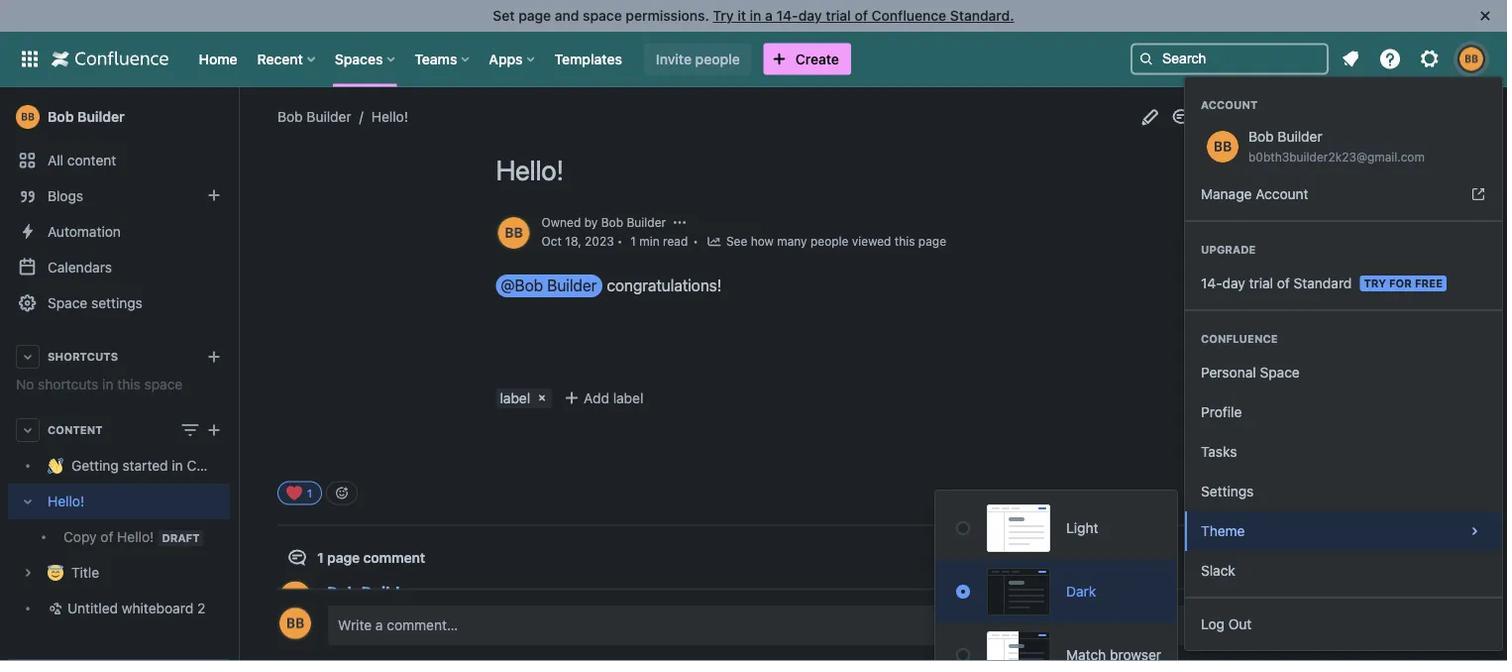 Task type: describe. For each thing, give the bounding box(es) containing it.
help icon image
[[1379, 47, 1402, 71]]

getting
[[71, 457, 119, 474]]

recent
[[257, 51, 303, 67]]

hello! up owned
[[496, 154, 564, 186]]

automation link
[[8, 214, 230, 250]]

account group
[[1185, 77, 1502, 220]]

2 label from the left
[[613, 389, 644, 406]]

log out
[[1201, 616, 1252, 632]]

untitled whiteboard 2 link
[[8, 591, 230, 626]]

manage
[[1201, 186, 1252, 202]]

content
[[48, 424, 103, 437]]

all content
[[48, 152, 116, 168]]

2 bob builder from the left
[[278, 109, 351, 125]]

bob builder image
[[498, 217, 530, 249]]

add
[[584, 389, 609, 406]]

bob builder image
[[279, 608, 311, 639]]

Add label text field
[[558, 388, 713, 408]]

page inside 'button'
[[919, 235, 946, 248]]

blogs
[[48, 188, 83, 204]]

tasks
[[1201, 444, 1237, 460]]

b0bth3builder2k23@gmail.com
[[1249, 150, 1425, 164]]

invite people button
[[644, 43, 752, 75]]

1 for 1 min read
[[631, 235, 636, 248]]

how
[[751, 235, 774, 248]]

add reaction image
[[334, 485, 350, 501]]

content button
[[8, 412, 230, 448]]

apps button
[[483, 43, 543, 75]]

page for and
[[519, 7, 551, 24]]

teams
[[415, 51, 457, 67]]

space element
[[0, 87, 260, 661]]

0 vertical spatial trial
[[826, 7, 851, 24]]

match browser image
[[987, 631, 1051, 661]]

create
[[796, 51, 839, 67]]

shortcuts
[[38, 376, 98, 392]]

collapse sidebar image
[[216, 97, 260, 137]]

out
[[1229, 616, 1252, 632]]

tree item inside tree
[[8, 484, 230, 555]]

of inside upgrade group
[[1277, 275, 1290, 291]]

shortcuts
[[48, 350, 118, 363]]

add shortcut image
[[202, 345, 226, 369]]

bob builder inside space element
[[48, 109, 125, 125]]

home
[[199, 51, 237, 67]]

add label
[[584, 389, 644, 406]]

2
[[197, 600, 205, 616]]

standard.
[[950, 7, 1014, 24]]

spaces
[[335, 51, 383, 67]]

upgrade group
[[1185, 220, 1502, 309]]

close image
[[1474, 4, 1498, 28]]

oct inside bob builder oct 18, 2023
[[327, 607, 347, 621]]

invite people
[[656, 51, 740, 67]]

in for no shortcuts in this space
[[102, 376, 113, 392]]

templates link
[[549, 43, 628, 75]]

14- inside upgrade group
[[1201, 275, 1223, 291]]

clear image
[[534, 390, 550, 406]]

many
[[777, 235, 807, 248]]

@bob
[[501, 276, 543, 294]]

group containing light
[[936, 491, 1177, 661]]

slack
[[1201, 562, 1236, 579]]

label inside label link
[[500, 389, 530, 406]]

try it in a 14-day trial of confluence standard. link
[[713, 7, 1014, 24]]

manage account
[[1201, 186, 1309, 202]]

bob right by
[[601, 215, 623, 229]]

change view image
[[178, 418, 202, 442]]

blogs link
[[8, 178, 230, 214]]

2023 inside bob builder oct 18, 2023
[[370, 607, 400, 621]]

read
[[663, 235, 688, 248]]

by
[[584, 215, 598, 229]]

shortcuts button
[[8, 339, 230, 375]]

space inside space settings 'link'
[[48, 295, 87, 311]]

this inside space element
[[117, 376, 141, 392]]

confluence group
[[1185, 309, 1502, 597]]

day inside upgrade group
[[1223, 275, 1246, 291]]

space settings
[[48, 295, 143, 311]]

see how many people viewed this page button
[[707, 233, 946, 252]]

calendars
[[48, 259, 112, 276]]

a inside button
[[376, 617, 383, 633]]

search image
[[1139, 51, 1155, 67]]

@bob builder button
[[496, 275, 603, 297]]

space inside the personal space link
[[1260, 364, 1300, 381]]

people inside 'button'
[[811, 235, 849, 248]]

untitled
[[67, 600, 118, 616]]

18, inside bob builder oct 18, 2023
[[351, 607, 367, 621]]

1 button
[[278, 481, 322, 505]]

label link
[[496, 388, 532, 408]]

personal
[[1201, 364, 1256, 381]]

this inside see how many people viewed this page 'button'
[[895, 235, 915, 248]]

star image
[[1204, 105, 1228, 129]]

2 horizontal spatial in
[[750, 7, 762, 24]]

min
[[639, 235, 660, 248]]

teams button
[[409, 43, 477, 75]]

of inside space element
[[100, 528, 113, 545]]

no shortcuts in this space
[[16, 376, 183, 392]]

Dark button
[[936, 560, 1177, 623]]

profile
[[1201, 404, 1242, 420]]

see how many people viewed this page
[[726, 235, 946, 248]]

notification icon image
[[1339, 47, 1363, 71]]

personal space
[[1201, 364, 1300, 381]]

builder down spaces
[[307, 109, 351, 125]]

calendars link
[[8, 250, 230, 285]]

bob inside bob builder oct 18, 2023
[[327, 583, 357, 602]]

getting started in confluence link
[[8, 448, 260, 484]]

invite
[[656, 51, 692, 67]]

owned
[[542, 215, 581, 229]]

free
[[1415, 277, 1443, 290]]

1 horizontal spatial 18,
[[565, 235, 581, 248]]

apps
[[489, 51, 523, 67]]

builder inside bob builder oct 18, 2023
[[361, 583, 416, 602]]

builder inside bob builder b0bth3builder2k23@gmail.com
[[1278, 128, 1323, 145]]



Task type: vqa. For each thing, say whether or not it's contained in the screenshot.
Close Draft button
no



Task type: locate. For each thing, give the bounding box(es) containing it.
None button
[[936, 623, 1177, 661]]

1 vertical spatial trial
[[1249, 275, 1274, 291]]

hello! down spaces popup button
[[371, 109, 408, 125]]

space down shortcuts dropdown button
[[144, 376, 183, 392]]

account down search field
[[1201, 99, 1258, 111]]

bob inside bob builder b0bth3builder2k23@gmail.com
[[1249, 128, 1274, 145]]

draft
[[162, 531, 200, 544]]

confluence down "create content" icon
[[187, 457, 260, 474]]

in
[[750, 7, 762, 24], [102, 376, 113, 392], [172, 457, 183, 474]]

1 vertical spatial 2023
[[370, 607, 400, 621]]

0 vertical spatial 14-
[[777, 7, 799, 24]]

bob builder down recent dropdown button
[[278, 109, 351, 125]]

people right "many"
[[811, 235, 849, 248]]

copy of hello! draft
[[63, 528, 200, 545]]

create content image
[[202, 418, 226, 442]]

bob builder link
[[8, 97, 230, 137], [278, 107, 351, 127], [601, 215, 666, 229], [327, 583, 416, 602]]

day up create dropdown button
[[799, 7, 822, 24]]

automation
[[48, 223, 121, 240]]

space right personal
[[1260, 364, 1300, 381]]

all content link
[[8, 143, 230, 178]]

light
[[1066, 520, 1099, 536]]

0 horizontal spatial label
[[500, 389, 530, 406]]

0 horizontal spatial space
[[144, 376, 183, 392]]

write
[[338, 617, 372, 633]]

in down shortcuts dropdown button
[[102, 376, 113, 392]]

people
[[695, 51, 740, 67], [811, 235, 849, 248]]

oct up yes!
[[327, 607, 347, 621]]

bob builder link down recent dropdown button
[[278, 107, 351, 127]]

1 vertical spatial space
[[144, 376, 183, 392]]

trial down upgrade
[[1249, 275, 1274, 291]]

1 vertical spatial 18,
[[351, 607, 367, 621]]

1 vertical spatial account
[[1256, 186, 1309, 202]]

page right set
[[519, 7, 551, 24]]

in right started
[[172, 457, 183, 474]]

account
[[1201, 99, 1258, 111], [1256, 186, 1309, 202]]

1 horizontal spatial label
[[613, 389, 644, 406]]

bob builder oct 18, 2023
[[327, 583, 416, 621]]

14- down upgrade
[[1201, 275, 1223, 291]]

page
[[519, 7, 551, 24], [919, 235, 946, 248], [327, 549, 360, 565]]

this
[[895, 235, 915, 248], [117, 376, 141, 392]]

bob right collapse sidebar "image" on the top of the page
[[278, 109, 303, 125]]

1 vertical spatial people
[[811, 235, 849, 248]]

manage page ownership image
[[672, 214, 688, 230]]

1 vertical spatial in
[[102, 376, 113, 392]]

@bob builder congratulations!
[[501, 276, 726, 294]]

no
[[16, 376, 34, 392]]

trial up create
[[826, 7, 851, 24]]

2 horizontal spatial confluence
[[1201, 333, 1278, 345]]

confluence up personal
[[1201, 333, 1278, 345]]

in right it
[[750, 7, 762, 24]]

0 horizontal spatial bob builder
[[48, 109, 125, 125]]

title
[[71, 564, 99, 581]]

this right the viewed
[[895, 235, 915, 248]]

a right it
[[765, 7, 773, 24]]

bob inside space element
[[48, 109, 74, 125]]

0 vertical spatial space
[[583, 7, 622, 24]]

1 left min
[[631, 235, 636, 248]]

day
[[799, 7, 822, 24], [1223, 275, 1246, 291]]

account right manage
[[1256, 186, 1309, 202]]

hello! up title link
[[117, 528, 154, 545]]

space settings link
[[8, 285, 230, 321]]

group
[[936, 491, 1177, 661]]

copy
[[63, 528, 97, 545]]

0 vertical spatial people
[[695, 51, 740, 67]]

bob builder link up all content link at the left
[[8, 97, 230, 137]]

1 horizontal spatial space
[[583, 7, 622, 24]]

log
[[1201, 616, 1225, 632]]

1 horizontal spatial 14-
[[1201, 275, 1223, 291]]

2 horizontal spatial of
[[1277, 275, 1290, 291]]

0 vertical spatial confluence
[[872, 7, 947, 24]]

1 bob builder from the left
[[48, 109, 125, 125]]

templates
[[555, 51, 622, 67]]

1 vertical spatial space
[[1260, 364, 1300, 381]]

0 vertical spatial oct
[[542, 235, 562, 248]]

1 horizontal spatial 2023
[[585, 235, 614, 248]]

tree inside space element
[[8, 448, 260, 626]]

this down shortcuts dropdown button
[[117, 376, 141, 392]]

1 vertical spatial hello! link
[[8, 484, 230, 519]]

1 horizontal spatial oct
[[542, 235, 562, 248]]

personal space link
[[1185, 353, 1502, 392]]

set
[[493, 7, 515, 24]]

account inside 'link'
[[1256, 186, 1309, 202]]

0 horizontal spatial of
[[100, 528, 113, 545]]

1 for 1 page comment
[[317, 549, 324, 565]]

tree containing getting started in confluence
[[8, 448, 260, 626]]

it
[[738, 7, 746, 24]]

0 horizontal spatial 2023
[[370, 607, 400, 621]]

try
[[1364, 277, 1387, 290]]

dark image
[[987, 568, 1051, 615]]

confluence inside group
[[1201, 333, 1278, 345]]

bob builder link down 1 page comment
[[327, 583, 416, 602]]

1 horizontal spatial day
[[1223, 275, 1246, 291]]

oct
[[542, 235, 562, 248], [327, 607, 347, 621]]

try for free
[[1364, 277, 1443, 290]]

2 vertical spatial page
[[327, 549, 360, 565]]

builder up min
[[627, 215, 666, 229]]

0 horizontal spatial people
[[695, 51, 740, 67]]

bob up "write"
[[327, 583, 357, 602]]

1 horizontal spatial a
[[765, 7, 773, 24]]

builder up write a comment…
[[361, 583, 416, 602]]

untitled whiteboard 2
[[67, 600, 205, 616]]

in for getting started in confluence
[[172, 457, 183, 474]]

space right and
[[583, 7, 622, 24]]

1 vertical spatial 1
[[306, 487, 313, 499]]

18, up yes!
[[351, 607, 367, 621]]

2 vertical spatial confluence
[[187, 457, 260, 474]]

1 vertical spatial 14-
[[1201, 275, 1223, 291]]

14- right it
[[777, 7, 799, 24]]

all
[[48, 152, 63, 168]]

confluence inside tree
[[187, 457, 260, 474]]

space down "calendars" at the top of page
[[48, 295, 87, 311]]

1 horizontal spatial bob builder
[[278, 109, 351, 125]]

2 horizontal spatial page
[[919, 235, 946, 248]]

1 horizontal spatial hello! link
[[351, 107, 408, 127]]

0 vertical spatial 1
[[631, 235, 636, 248]]

label right add
[[613, 389, 644, 406]]

1 vertical spatial day
[[1223, 275, 1246, 291]]

trial inside upgrade group
[[1249, 275, 1274, 291]]

day down upgrade
[[1223, 275, 1246, 291]]

0 vertical spatial space
[[48, 295, 87, 311]]

1 vertical spatial a
[[376, 617, 383, 633]]

1 label from the left
[[500, 389, 530, 406]]

light image
[[987, 504, 1051, 552]]

confluence image
[[52, 47, 169, 71], [52, 47, 169, 71]]

2 vertical spatial in
[[172, 457, 183, 474]]

appswitcher icon image
[[18, 47, 42, 71]]

0 vertical spatial day
[[799, 7, 822, 24]]

tasks link
[[1185, 432, 1502, 472]]

people down try
[[695, 51, 740, 67]]

0 horizontal spatial day
[[799, 7, 822, 24]]

oct down owned
[[542, 235, 562, 248]]

create a blog image
[[202, 183, 226, 207]]

hello! up copy
[[48, 493, 84, 509]]

14-day trial of standard
[[1201, 275, 1352, 291]]

1 horizontal spatial this
[[895, 235, 915, 248]]

settings icon image
[[1418, 47, 1442, 71]]

bob
[[48, 109, 74, 125], [278, 109, 303, 125], [1249, 128, 1274, 145], [601, 215, 623, 229], [327, 583, 357, 602]]

banner containing home
[[0, 31, 1507, 87]]

Light button
[[936, 497, 1177, 560]]

1 horizontal spatial page
[[519, 7, 551, 24]]

14-
[[777, 7, 799, 24], [1201, 275, 1223, 291]]

tree item containing hello!
[[8, 484, 230, 555]]

set page and space permissions. try it in a 14-day trial of confluence standard.
[[493, 7, 1014, 24]]

hello! link
[[351, 107, 408, 127], [8, 484, 230, 519]]

global element
[[12, 31, 1127, 87]]

0 vertical spatial account
[[1201, 99, 1258, 111]]

1 horizontal spatial space
[[1260, 364, 1300, 381]]

yes!
[[327, 637, 354, 653]]

hello!
[[371, 109, 408, 125], [496, 154, 564, 186], [48, 493, 84, 509], [117, 528, 154, 545]]

bob builder b0bth3builder2k23@gmail.com
[[1249, 128, 1425, 164]]

0 horizontal spatial space
[[48, 295, 87, 311]]

a
[[765, 7, 773, 24], [376, 617, 383, 633]]

0 horizontal spatial a
[[376, 617, 383, 633]]

2 vertical spatial 1
[[317, 549, 324, 565]]

label
[[500, 389, 530, 406], [613, 389, 644, 406]]

comment count icon image
[[278, 546, 309, 569]]

0 vertical spatial page
[[519, 7, 551, 24]]

recent button
[[251, 43, 323, 75]]

owned by bob builder
[[542, 215, 666, 229]]

builder inside space element
[[77, 109, 125, 125]]

1 vertical spatial of
[[1277, 275, 1290, 291]]

1 inside 1 'button'
[[306, 487, 313, 499]]

standard
[[1294, 275, 1352, 291]]

and
[[555, 7, 579, 24]]

content
[[67, 152, 116, 168]]

settings
[[91, 295, 143, 311]]

0 vertical spatial this
[[895, 235, 915, 248]]

page right comment count icon
[[327, 549, 360, 565]]

space
[[48, 295, 87, 311], [1260, 364, 1300, 381]]

2 horizontal spatial 1
[[631, 235, 636, 248]]

builder up content at top left
[[77, 109, 125, 125]]

Search field
[[1131, 43, 1329, 75]]

1 horizontal spatial confluence
[[872, 7, 947, 24]]

people inside button
[[695, 51, 740, 67]]

slack link
[[1185, 551, 1502, 591]]

1 vertical spatial confluence
[[1201, 333, 1278, 345]]

0 vertical spatial in
[[750, 7, 762, 24]]

0 horizontal spatial oct
[[327, 607, 347, 621]]

tree
[[8, 448, 260, 626]]

getting started in confluence
[[71, 457, 260, 474]]

1 page comment
[[317, 549, 425, 565]]

0 horizontal spatial 18,
[[351, 607, 367, 621]]

log out link
[[1185, 605, 1502, 644]]

theme
[[1201, 523, 1245, 539]]

0 horizontal spatial in
[[102, 376, 113, 392]]

space
[[583, 7, 622, 24], [144, 376, 183, 392]]

0 horizontal spatial page
[[327, 549, 360, 565]]

1 right comment count icon
[[317, 549, 324, 565]]

tree item
[[8, 484, 230, 555]]

title link
[[8, 555, 230, 591]]

dark
[[1066, 583, 1096, 600]]

started
[[122, 457, 168, 474]]

hello! link up copy of hello! draft
[[8, 484, 230, 519]]

1 vertical spatial page
[[919, 235, 946, 248]]

confluence left standard.
[[872, 7, 947, 24]]

1 horizontal spatial people
[[811, 235, 849, 248]]

0 vertical spatial hello! link
[[351, 107, 408, 127]]

create button
[[764, 43, 851, 75]]

comment
[[363, 549, 425, 565]]

1 horizontal spatial trial
[[1249, 275, 1274, 291]]

page right the viewed
[[919, 235, 946, 248]]

18, down owned
[[565, 235, 581, 248]]

whiteboard
[[122, 600, 193, 616]]

1 horizontal spatial in
[[172, 457, 183, 474]]

0 horizontal spatial 14-
[[777, 7, 799, 24]]

write a comment…
[[338, 617, 458, 633]]

1 horizontal spatial of
[[855, 7, 868, 24]]

0 horizontal spatial 1
[[306, 487, 313, 499]]

see
[[726, 235, 748, 248]]

bob right star icon
[[1249, 128, 1274, 145]]

hello! link down spaces popup button
[[351, 107, 408, 127]]

:heart: image
[[286, 485, 302, 501], [286, 485, 302, 501]]

label left clear icon
[[500, 389, 530, 406]]

1 vertical spatial oct
[[327, 607, 347, 621]]

home link
[[193, 43, 243, 75]]

try
[[713, 7, 734, 24]]

1 vertical spatial this
[[117, 376, 141, 392]]

0 vertical spatial a
[[765, 7, 773, 24]]

0 horizontal spatial confluence
[[187, 457, 260, 474]]

builder down oct 18, 2023
[[547, 276, 597, 294]]

0 horizontal spatial hello! link
[[8, 484, 230, 519]]

1 left "add reaction" image
[[306, 487, 313, 499]]

edit this page image
[[1138, 105, 1162, 129]]

0 horizontal spatial trial
[[826, 7, 851, 24]]

0 vertical spatial 2023
[[585, 235, 614, 248]]

builder
[[77, 109, 125, 125], [307, 109, 351, 125], [1278, 128, 1323, 145], [627, 215, 666, 229], [547, 276, 597, 294], [361, 583, 416, 602]]

bob up all
[[48, 109, 74, 125]]

banner
[[0, 31, 1507, 87]]

1 horizontal spatial 1
[[317, 549, 324, 565]]

page for comment
[[327, 549, 360, 565]]

profile link
[[1185, 392, 1502, 432]]

0 vertical spatial of
[[855, 7, 868, 24]]

oct 18, 2023
[[542, 235, 614, 248]]

0 vertical spatial 18,
[[565, 235, 581, 248]]

0 horizontal spatial this
[[117, 376, 141, 392]]

in inside getting started in confluence link
[[172, 457, 183, 474]]

bob builder link up min
[[601, 215, 666, 229]]

a right "write"
[[376, 617, 383, 633]]

write a comment… button
[[328, 606, 1468, 645]]

1 for 1
[[306, 487, 313, 499]]

bob builder up all content
[[48, 109, 125, 125]]

2 vertical spatial of
[[100, 528, 113, 545]]

manage account link
[[1185, 174, 1502, 214]]

builder up b0bth3builder2k23@gmail.com
[[1278, 128, 1323, 145]]

1 min read
[[631, 235, 688, 248]]

trial
[[826, 7, 851, 24], [1249, 275, 1274, 291]]

for
[[1389, 277, 1412, 290]]



